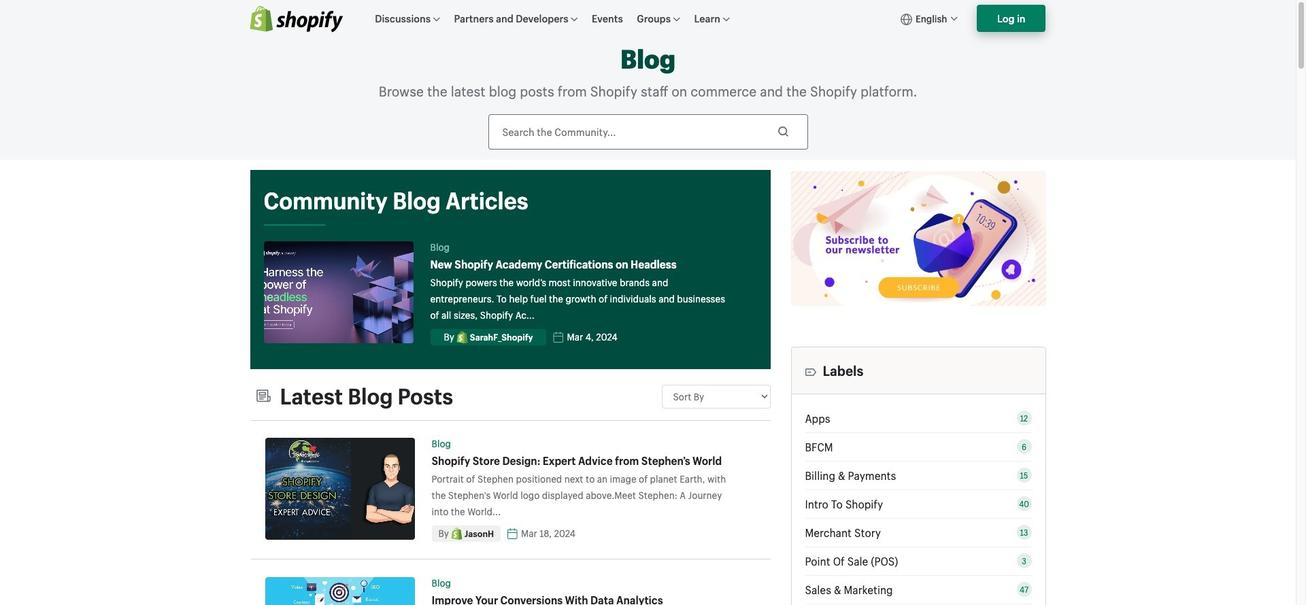 Task type: vqa. For each thing, say whether or not it's contained in the screenshot.
1st grouphub avatar from right
no



Task type: locate. For each thing, give the bounding box(es) containing it.
heading
[[805, 362, 1032, 379]]

promotion image (anonymous) image
[[791, 171, 1046, 306]]

Search text field
[[488, 114, 808, 149]]

list
[[805, 408, 1032, 605]]

None submit
[[766, 116, 800, 147]]



Task type: describe. For each thing, give the bounding box(es) containing it.
shopify logo image
[[250, 6, 343, 32]]



